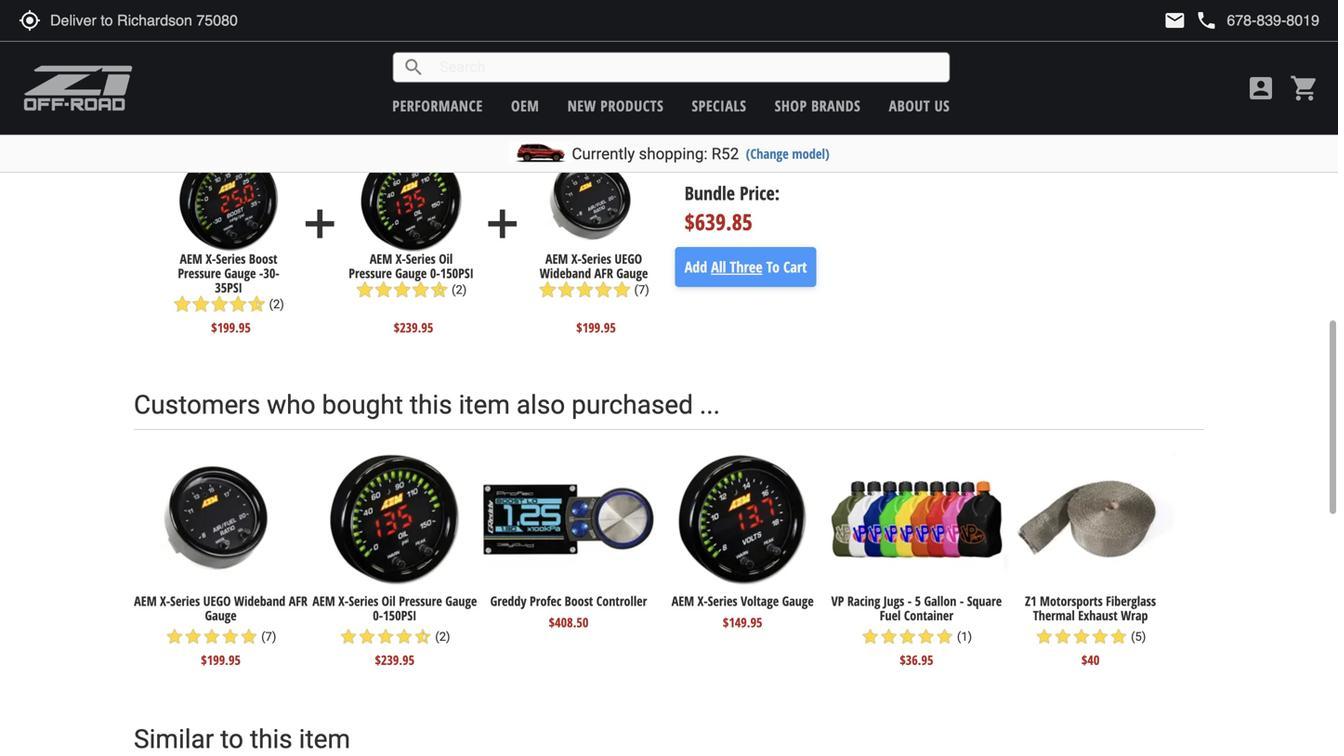 Task type: locate. For each thing, give the bounding box(es) containing it.
$199.95 inside 'aem x-series boost pressure gauge -30- 35psi star star star star star_half (2) $199.95'
[[211, 319, 251, 336]]

150psi for aem x-series oil pressure gauge 0-150psi star star star star star_half (2) $239.95
[[383, 607, 417, 625]]

motorsports
[[1040, 593, 1103, 610]]

0- inside aem x-series oil pressure gauge 0-150psi star star star star star_half (2) $239.95
[[373, 607, 383, 625]]

1 horizontal spatial oil
[[439, 250, 453, 268]]

x- for aem x-series voltage gauge $149.95
[[698, 593, 708, 610]]

0 vertical spatial 150psi
[[440, 264, 474, 282]]

0 vertical spatial item
[[459, 390, 510, 421]]

new
[[568, 96, 596, 116]]

similar
[[134, 725, 214, 755]]

wideband inside aem x-series uego wideband afr gauge star star star star star (7)
[[540, 264, 591, 282]]

uego for aem x-series uego wideband afr gauge star star star star star (7)
[[615, 250, 642, 268]]

pressure for aem x-series boost pressure gauge -30- 35psi star star star star star_half (2) $199.95
[[178, 264, 221, 282]]

0 horizontal spatial pressure
[[178, 264, 221, 282]]

afr
[[595, 264, 613, 282], [289, 593, 308, 610]]

1 vertical spatial $239.95
[[375, 651, 415, 669]]

0 horizontal spatial afr
[[289, 593, 308, 610]]

oil for aem x-series oil pressure gauge 0-150psi star star star star star_half (2) $239.95
[[382, 593, 396, 610]]

star_half inside 'aem x-series boost pressure gauge -30- 35psi star star star star star_half (2) $199.95'
[[248, 295, 266, 314]]

(2)
[[452, 283, 467, 297], [269, 297, 284, 311], [435, 630, 450, 644]]

2 horizontal spatial -
[[960, 593, 964, 610]]

wideband for aem x-series uego wideband afr gauge star star star star star (7)
[[540, 264, 591, 282]]

series inside aem x-series uego wideband afr gauge star star star star star (7)
[[582, 250, 612, 268]]

uego inside aem x-series uego wideband afr gauge star star star star star (7) $199.95
[[203, 593, 231, 610]]

about
[[889, 96, 931, 116]]

1 vertical spatial this
[[250, 725, 293, 755]]

afr inside aem x-series uego wideband afr gauge star star star star star (7)
[[595, 264, 613, 282]]

(7) inside aem x-series uego wideband afr gauge star star star star star (7) $199.95
[[261, 630, 276, 644]]

bundle price: $639.85
[[685, 180, 780, 237]]

star_half inside aem x-series oil pressure gauge 0-150psi star star star star star_half (2) $239.95
[[414, 628, 432, 646]]

1 horizontal spatial (2)
[[435, 630, 450, 644]]

0 horizontal spatial add
[[297, 201, 343, 247]]

0 horizontal spatial item
[[299, 725, 350, 755]]

$199.95 up to
[[201, 651, 241, 669]]

x- inside aem x-series uego wideband afr gauge star star star star star (7)
[[571, 250, 582, 268]]

pressure inside the aem x-series oil pressure gauge 0-150psi star star star star star_half (2)
[[349, 264, 392, 282]]

(2) inside aem x-series oil pressure gauge 0-150psi star star star star star_half (2) $239.95
[[435, 630, 450, 644]]

x- inside 'aem x-series boost pressure gauge -30- 35psi star star star star star_half (2) $199.95'
[[206, 250, 216, 268]]

x- for aem x-series uego wideband afr gauge star star star star star (7) $199.95
[[160, 593, 170, 610]]

oil inside the aem x-series oil pressure gauge 0-150psi star star star star star_half (2)
[[439, 250, 453, 268]]

1 horizontal spatial uego
[[615, 250, 642, 268]]

aem inside aem x-series uego wideband afr gauge star star star star star (7) $199.95
[[134, 593, 157, 610]]

x- for aem x-series boost pressure gauge -30- 35psi star star star star star_half (2) $199.95
[[206, 250, 216, 268]]

aem for aem x-series oil pressure gauge 0-150psi star star star star star_half (2) $239.95
[[313, 593, 335, 610]]

cart
[[784, 257, 807, 277]]

aem inside aem x-series oil pressure gauge 0-150psi star star star star star_half (2) $239.95
[[313, 593, 335, 610]]

$199.95 down aem x-series uego wideband afr gauge star star star star star (7)
[[576, 319, 616, 336]]

1 horizontal spatial 150psi
[[440, 264, 474, 282]]

0 horizontal spatial (7)
[[261, 630, 276, 644]]

2 horizontal spatial (2)
[[452, 283, 467, 297]]

model)
[[792, 145, 830, 163]]

1 horizontal spatial afr
[[595, 264, 613, 282]]

$239.95
[[394, 319, 433, 336], [375, 651, 415, 669]]

gauge inside aem x-series oil pressure gauge 0-150psi star star star star star_half (2) $239.95
[[445, 593, 477, 610]]

x- inside aem x-series voltage gauge $149.95
[[698, 593, 708, 610]]

series inside aem x-series uego wideband afr gauge star star star star star (7) $199.95
[[170, 593, 200, 610]]

series inside the aem x-series oil pressure gauge 0-150psi star star star star star_half (2)
[[406, 250, 436, 268]]

mail phone
[[1164, 9, 1218, 32]]

star_half inside the aem x-series oil pressure gauge 0-150psi star star star star star_half (2)
[[430, 281, 449, 299]]

afr for aem x-series uego wideband afr gauge star star star star star (7)
[[595, 264, 613, 282]]

1 vertical spatial 0-
[[373, 607, 383, 625]]

1 horizontal spatial add
[[479, 201, 526, 247]]

series inside 'aem x-series boost pressure gauge -30- 35psi star star star star star_half (2) $199.95'
[[216, 250, 246, 268]]

specials link
[[692, 96, 747, 116]]

0 horizontal spatial 0-
[[373, 607, 383, 625]]

afr for aem x-series uego wideband afr gauge star star star star star (7) $199.95
[[289, 593, 308, 610]]

- left 5
[[908, 593, 912, 610]]

series
[[216, 250, 246, 268], [406, 250, 436, 268], [582, 250, 612, 268], [170, 593, 200, 610], [349, 593, 378, 610], [708, 593, 738, 610]]

star
[[356, 281, 374, 299], [374, 281, 393, 299], [393, 281, 412, 299], [412, 281, 430, 299], [538, 281, 557, 299], [557, 281, 576, 299], [576, 281, 594, 299], [594, 281, 613, 299], [613, 281, 631, 299], [173, 295, 192, 314], [192, 295, 210, 314], [210, 295, 229, 314], [229, 295, 248, 314], [165, 628, 184, 646], [184, 628, 202, 646], [202, 628, 221, 646], [221, 628, 240, 646], [240, 628, 258, 646], [339, 628, 358, 646], [358, 628, 376, 646], [376, 628, 395, 646], [395, 628, 414, 646], [861, 628, 880, 646], [880, 628, 899, 646], [899, 628, 917, 646], [917, 628, 936, 646], [936, 628, 954, 646], [1035, 628, 1054, 646], [1054, 628, 1073, 646], [1073, 628, 1091, 646], [1091, 628, 1110, 646], [1110, 628, 1128, 646]]

gauge inside aem x-series voltage gauge $149.95
[[782, 593, 814, 610]]

1 horizontal spatial this
[[410, 390, 452, 421]]

1 vertical spatial (7)
[[261, 630, 276, 644]]

item left also
[[459, 390, 510, 421]]

r52
[[712, 145, 739, 163]]

gauge
[[224, 264, 256, 282], [395, 264, 427, 282], [617, 264, 648, 282], [445, 593, 477, 610], [782, 593, 814, 610], [205, 607, 237, 625]]

together
[[350, 49, 453, 79]]

1 vertical spatial uego
[[203, 593, 231, 610]]

1 vertical spatial wideband
[[234, 593, 286, 610]]

wideband
[[540, 264, 591, 282], [234, 593, 286, 610]]

vp racing jugs - 5 gallon - square fuel container star star star star star (1) $36.95
[[832, 593, 1002, 669]]

0 vertical spatial afr
[[595, 264, 613, 282]]

2 horizontal spatial pressure
[[399, 593, 442, 610]]

gauge inside aem x-series uego wideband afr gauge star star star star star (7)
[[617, 264, 648, 282]]

racing
[[848, 593, 881, 610]]

0 vertical spatial uego
[[615, 250, 642, 268]]

uego inside aem x-series uego wideband afr gauge star star star star star (7)
[[615, 250, 642, 268]]

series inside aem x-series oil pressure gauge 0-150psi star star star star star_half (2) $239.95
[[349, 593, 378, 610]]

pressure inside aem x-series oil pressure gauge 0-150psi star star star star star_half (2) $239.95
[[399, 593, 442, 610]]

30-
[[263, 264, 280, 282]]

boost
[[249, 250, 278, 268], [565, 593, 593, 610]]

0 horizontal spatial boost
[[249, 250, 278, 268]]

brands
[[812, 96, 861, 116]]

5
[[915, 593, 921, 610]]

1 vertical spatial boost
[[565, 593, 593, 610]]

mail
[[1164, 9, 1186, 32]]

(1)
[[957, 630, 972, 644]]

(2) inside the aem x-series oil pressure gauge 0-150psi star star star star star_half (2)
[[452, 283, 467, 297]]

- right 35psi
[[259, 264, 263, 282]]

z1 motorsports fiberglass thermal exhaust wrap star star star star star (5) $40
[[1025, 593, 1156, 669]]

1 vertical spatial oil
[[382, 593, 396, 610]]

0 horizontal spatial 150psi
[[383, 607, 417, 625]]

aem inside aem x-series uego wideband afr gauge star star star star star (7)
[[546, 250, 568, 268]]

1 horizontal spatial 0-
[[430, 264, 440, 282]]

(7) inside aem x-series uego wideband afr gauge star star star star star (7)
[[634, 283, 650, 297]]

(7) for aem x-series uego wideband afr gauge star star star star star (7) $199.95
[[261, 630, 276, 644]]

- inside 'aem x-series boost pressure gauge -30- 35psi star star star star star_half (2) $199.95'
[[259, 264, 263, 282]]

pressure inside 'aem x-series boost pressure gauge -30- 35psi star star star star star_half (2) $199.95'
[[178, 264, 221, 282]]

0 horizontal spatial -
[[259, 264, 263, 282]]

series for aem x-series voltage gauge $149.95
[[708, 593, 738, 610]]

0- inside the aem x-series oil pressure gauge 0-150psi star star star star star_half (2)
[[430, 264, 440, 282]]

150psi
[[440, 264, 474, 282], [383, 607, 417, 625]]

add
[[297, 201, 343, 247], [479, 201, 526, 247]]

$40
[[1082, 651, 1100, 669]]

0 vertical spatial boost
[[249, 250, 278, 268]]

star_half for aem x-series oil pressure gauge 0-150psi star star star star star_half (2) $239.95
[[414, 628, 432, 646]]

afr inside aem x-series uego wideband afr gauge star star star star star (7) $199.95
[[289, 593, 308, 610]]

0 horizontal spatial wideband
[[234, 593, 286, 610]]

1 horizontal spatial boost
[[565, 593, 593, 610]]

series for aem x-series oil pressure gauge 0-150psi star star star star star_half (2)
[[406, 250, 436, 268]]

performance link
[[393, 96, 483, 116]]

aem inside 'aem x-series boost pressure gauge -30- 35psi star star star star star_half (2) $199.95'
[[180, 250, 203, 268]]

oem
[[511, 96, 539, 116]]

this right to
[[250, 725, 293, 755]]

1 horizontal spatial (7)
[[634, 283, 650, 297]]

customers who bought this item also purchased ...
[[134, 390, 720, 421]]

oil
[[439, 250, 453, 268], [382, 593, 396, 610]]

0 horizontal spatial uego
[[203, 593, 231, 610]]

aem inside aem x-series voltage gauge $149.95
[[672, 593, 694, 610]]

series for aem x-series uego wideband afr gauge star star star star star (7)
[[582, 250, 612, 268]]

0 vertical spatial wideband
[[540, 264, 591, 282]]

0 vertical spatial oil
[[439, 250, 453, 268]]

2 add from the left
[[479, 201, 526, 247]]

0 vertical spatial (7)
[[634, 283, 650, 297]]

0 horizontal spatial this
[[250, 725, 293, 755]]

controller
[[597, 593, 647, 610]]

star_half
[[430, 281, 449, 299], [248, 295, 266, 314], [414, 628, 432, 646]]

0 horizontal spatial (2)
[[269, 297, 284, 311]]

150psi inside the aem x-series oil pressure gauge 0-150psi star star star star star_half (2)
[[440, 264, 474, 282]]

item
[[459, 390, 510, 421], [299, 725, 350, 755]]

pressure
[[178, 264, 221, 282], [349, 264, 392, 282], [399, 593, 442, 610]]

0 horizontal spatial oil
[[382, 593, 396, 610]]

this right 'bought'
[[410, 390, 452, 421]]

0- for aem x-series oil pressure gauge 0-150psi star star star star star_half (2) $239.95
[[373, 607, 383, 625]]

uego
[[615, 250, 642, 268], [203, 593, 231, 610]]

item right to
[[299, 725, 350, 755]]

1 vertical spatial 150psi
[[383, 607, 417, 625]]

oem link
[[511, 96, 539, 116]]

x- inside aem x-series oil pressure gauge 0-150psi star star star star star_half (2) $239.95
[[338, 593, 349, 610]]

$199.95 down 35psi
[[211, 319, 251, 336]]

0-
[[430, 264, 440, 282], [373, 607, 383, 625]]

- right gallon
[[960, 593, 964, 610]]

gauge inside aem x-series uego wideband afr gauge star star star star star (7) $199.95
[[205, 607, 237, 625]]

gauge inside the aem x-series oil pressure gauge 0-150psi star star star star star_half (2)
[[395, 264, 427, 282]]

$408.50
[[549, 614, 589, 632]]

to
[[220, 725, 244, 755]]

container
[[904, 607, 954, 625]]

series inside aem x-series voltage gauge $149.95
[[708, 593, 738, 610]]

shopping_cart
[[1290, 73, 1320, 103]]

specials
[[692, 96, 747, 116]]

fiberglass
[[1106, 593, 1156, 610]]

150psi inside aem x-series oil pressure gauge 0-150psi star star star star star_half (2) $239.95
[[383, 607, 417, 625]]

0 vertical spatial 0-
[[430, 264, 440, 282]]

-
[[259, 264, 263, 282], [908, 593, 912, 610], [960, 593, 964, 610]]

who
[[267, 390, 316, 421]]

aem x-series uego wideband afr gauge star star star star star (7) $199.95
[[134, 593, 308, 669]]

- for star_half
[[259, 264, 263, 282]]

1 horizontal spatial wideband
[[540, 264, 591, 282]]

150psi for aem x-series oil pressure gauge 0-150psi star star star star star_half (2)
[[440, 264, 474, 282]]

$199.95
[[211, 319, 251, 336], [576, 319, 616, 336], [201, 651, 241, 669]]

0 vertical spatial $239.95
[[394, 319, 433, 336]]

x- inside aem x-series uego wideband afr gauge star star star star star (7) $199.95
[[160, 593, 170, 610]]

1 vertical spatial afr
[[289, 593, 308, 610]]

shopping_cart link
[[1285, 73, 1320, 103]]

add
[[685, 257, 707, 277]]

aem x-series oil pressure gauge 0-150psi star star star star star_half (2)
[[349, 250, 474, 299]]

oil inside aem x-series oil pressure gauge 0-150psi star star star star star_half (2) $239.95
[[382, 593, 396, 610]]

wrap
[[1121, 607, 1148, 625]]

wideband for aem x-series uego wideband afr gauge star star star star star (7) $199.95
[[234, 593, 286, 610]]

bundle
[[685, 180, 735, 206]]

aem inside the aem x-series oil pressure gauge 0-150psi star star star star star_half (2)
[[370, 250, 392, 268]]

1 horizontal spatial pressure
[[349, 264, 392, 282]]

x- inside the aem x-series oil pressure gauge 0-150psi star star star star star_half (2)
[[396, 250, 406, 268]]

wideband inside aem x-series uego wideband afr gauge star star star star star (7) $199.95
[[234, 593, 286, 610]]

voltage
[[741, 593, 779, 610]]



Task type: vqa. For each thing, say whether or not it's contained in the screenshot.
top this
yes



Task type: describe. For each thing, give the bounding box(es) containing it.
boost inside 'greddy profec boost controller $408.50'
[[565, 593, 593, 610]]

series for aem x-series oil pressure gauge 0-150psi star star star star star_half (2) $239.95
[[349, 593, 378, 610]]

Search search field
[[425, 53, 949, 82]]

currently
[[572, 145, 635, 163]]

three
[[730, 257, 763, 277]]

...
[[700, 390, 720, 421]]

x- for aem x-series oil pressure gauge 0-150psi star star star star star_half (2)
[[396, 250, 406, 268]]

shop brands
[[775, 96, 861, 116]]

new products link
[[568, 96, 664, 116]]

$239.95 inside aem x-series oil pressure gauge 0-150psi star star star star star_half (2) $239.95
[[375, 651, 415, 669]]

performance
[[393, 96, 483, 116]]

(7) for aem x-series uego wideband afr gauge star star star star star (7)
[[634, 283, 650, 297]]

$639.85
[[685, 207, 753, 237]]

aem for aem x-series voltage gauge $149.95
[[672, 593, 694, 610]]

(change
[[746, 145, 789, 163]]

aem for aem x-series uego wideband afr gauge star star star star star (7)
[[546, 250, 568, 268]]

aem x-series boost pressure gauge -30- 35psi star star star star star_half (2) $199.95
[[173, 250, 284, 336]]

about us
[[889, 96, 950, 116]]

aem for aem x-series uego wideband afr gauge star star star star star (7) $199.95
[[134, 593, 157, 610]]

1 add from the left
[[297, 201, 343, 247]]

(change model) link
[[746, 145, 830, 163]]

series for aem x-series boost pressure gauge -30- 35psi star star star star star_half (2) $199.95
[[216, 250, 246, 268]]

frequently bought together
[[134, 49, 453, 79]]

x- for aem x-series uego wideband afr gauge star star star star star (7)
[[571, 250, 582, 268]]

35psi
[[215, 279, 242, 296]]

square
[[967, 593, 1002, 610]]

$149.95
[[723, 614, 763, 632]]

- for star
[[960, 593, 964, 610]]

aem for aem x-series oil pressure gauge 0-150psi star star star star star_half (2)
[[370, 250, 392, 268]]

star_half for aem x-series oil pressure gauge 0-150psi star star star star star_half (2)
[[430, 281, 449, 299]]

series for aem x-series uego wideband afr gauge star star star star star (7) $199.95
[[170, 593, 200, 610]]

(2) inside 'aem x-series boost pressure gauge -30- 35psi star star star star star_half (2) $199.95'
[[269, 297, 284, 311]]

mail link
[[1164, 9, 1186, 32]]

pressure for aem x-series oil pressure gauge 0-150psi star star star star star_half (2) $239.95
[[399, 593, 442, 610]]

1 horizontal spatial -
[[908, 593, 912, 610]]

gauge inside 'aem x-series boost pressure gauge -30- 35psi star star star star star_half (2) $199.95'
[[224, 264, 256, 282]]

greddy
[[490, 593, 527, 610]]

greddy profec boost controller $408.50
[[490, 593, 647, 632]]

phone
[[1196, 9, 1218, 32]]

also
[[517, 390, 565, 421]]

about us link
[[889, 96, 950, 116]]

products
[[601, 96, 664, 116]]

account_box link
[[1242, 73, 1281, 103]]

$36.95
[[900, 651, 934, 669]]

1 horizontal spatial item
[[459, 390, 510, 421]]

profec
[[530, 593, 562, 610]]

shopping:
[[639, 145, 708, 163]]

jugs
[[884, 593, 905, 610]]

aem x-series oil pressure gauge 0-150psi star star star star star_half (2) $239.95
[[313, 593, 477, 669]]

phone link
[[1196, 9, 1320, 32]]

boost inside 'aem x-series boost pressure gauge -30- 35psi star star star star star_half (2) $199.95'
[[249, 250, 278, 268]]

shop
[[775, 96, 807, 116]]

x- for aem x-series oil pressure gauge 0-150psi star star star star star_half (2) $239.95
[[338, 593, 349, 610]]

aem for aem x-series boost pressure gauge -30- 35psi star star star star star_half (2) $199.95
[[180, 250, 203, 268]]

$199.95 inside aem x-series uego wideband afr gauge star star star star star (7) $199.95
[[201, 651, 241, 669]]

aem x-series voltage gauge $149.95
[[672, 593, 814, 632]]

account_box
[[1246, 73, 1276, 103]]

vp
[[832, 593, 844, 610]]

bought
[[261, 49, 344, 79]]

fuel
[[880, 607, 901, 625]]

us
[[935, 96, 950, 116]]

my_location
[[19, 9, 41, 32]]

purchased
[[572, 390, 693, 421]]

uego for aem x-series uego wideband afr gauge star star star star star (7) $199.95
[[203, 593, 231, 610]]

similar to this item
[[134, 725, 350, 755]]

(2) for aem x-series oil pressure gauge 0-150psi star star star star star_half (2)
[[452, 283, 467, 297]]

1 vertical spatial item
[[299, 725, 350, 755]]

shop brands link
[[775, 96, 861, 116]]

(2) for aem x-series oil pressure gauge 0-150psi star star star star star_half (2) $239.95
[[435, 630, 450, 644]]

add all three to cart
[[685, 257, 807, 277]]

price:
[[740, 180, 780, 206]]

gallon
[[924, 593, 957, 610]]

aem x-series uego wideband afr gauge star star star star star (7)
[[538, 250, 650, 299]]

thermal
[[1033, 607, 1075, 625]]

pressure for aem x-series oil pressure gauge 0-150psi star star star star star_half (2)
[[349, 264, 392, 282]]

frequently
[[134, 49, 255, 79]]

all
[[711, 257, 726, 277]]

0- for aem x-series oil pressure gauge 0-150psi star star star star star_half (2)
[[430, 264, 440, 282]]

exhaust
[[1078, 607, 1118, 625]]

search
[[403, 56, 425, 79]]

z1 motorsports logo image
[[23, 65, 133, 112]]

customers
[[134, 390, 260, 421]]

to
[[767, 257, 780, 277]]

z1
[[1025, 593, 1037, 610]]

currently shopping: r52 (change model)
[[572, 145, 830, 163]]

(5)
[[1131, 630, 1146, 644]]

oil for aem x-series oil pressure gauge 0-150psi star star star star star_half (2)
[[439, 250, 453, 268]]

new products
[[568, 96, 664, 116]]

0 vertical spatial this
[[410, 390, 452, 421]]

bought
[[322, 390, 403, 421]]



